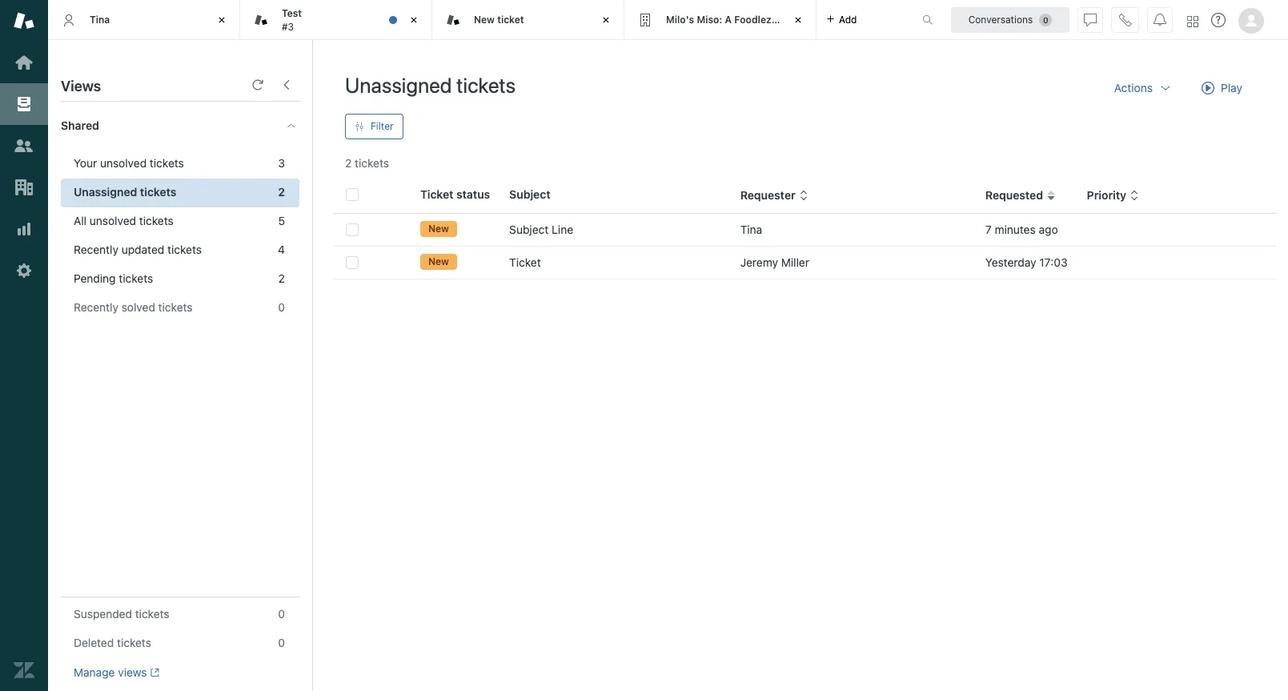 Task type: describe. For each thing, give the bounding box(es) containing it.
admin image
[[14, 260, 34, 281]]

ago
[[1039, 223, 1058, 236]]

views
[[61, 78, 101, 94]]

3
[[278, 156, 285, 170]]

minutes
[[995, 223, 1036, 236]]

notifications image
[[1154, 13, 1167, 26]]

conversations
[[969, 13, 1033, 25]]

manage
[[74, 665, 115, 679]]

subject line link
[[509, 222, 573, 238]]

test #3
[[282, 7, 302, 32]]

organizations image
[[14, 177, 34, 198]]

2 for unassigned tickets
[[278, 185, 285, 199]]

ticket link
[[509, 255, 541, 271]]

1 vertical spatial new
[[428, 223, 449, 235]]

requester button
[[740, 188, 809, 203]]

tabs tab list
[[48, 0, 906, 40]]

2 vertical spatial new
[[428, 256, 449, 268]]

miller
[[781, 255, 810, 269]]

get help image
[[1212, 13, 1226, 27]]

a
[[725, 13, 732, 25]]

close image for new ticket
[[598, 12, 614, 28]]

requested button
[[986, 188, 1056, 203]]

suspended tickets
[[74, 607, 169, 621]]

actions button
[[1102, 72, 1185, 104]]

updated
[[122, 243, 164, 256]]

collapse views pane image
[[280, 78, 293, 91]]

0 for suspended tickets
[[278, 607, 285, 621]]

miso:
[[697, 13, 723, 25]]

status
[[456, 187, 490, 201]]

conversations button
[[951, 7, 1070, 32]]

milo's
[[666, 13, 694, 25]]

milo's miso: a foodlez subsidiary
[[666, 13, 824, 25]]

zendesk image
[[14, 660, 34, 681]]

tickets down filter button
[[355, 156, 389, 170]]

customers image
[[14, 135, 34, 156]]

line
[[552, 223, 573, 236]]

5
[[278, 214, 285, 227]]

your unsolved tickets
[[74, 156, 184, 170]]

deleted tickets
[[74, 636, 151, 649]]

ticket for ticket status
[[420, 187, 454, 201]]

zendesk support image
[[14, 10, 34, 31]]

tickets down tabs tab list
[[457, 73, 516, 97]]

tickets down shared dropdown button
[[150, 156, 184, 170]]

1 vertical spatial unassigned tickets
[[74, 185, 176, 199]]

1 horizontal spatial unassigned
[[345, 73, 452, 97]]

pending
[[74, 271, 116, 285]]

recently updated tickets
[[74, 243, 202, 256]]

subject line
[[509, 223, 573, 236]]

tickets up "updated"
[[139, 214, 174, 227]]

tickets up views
[[117, 636, 151, 649]]

priority
[[1087, 188, 1127, 202]]

recently solved tickets
[[74, 300, 193, 314]]

unsolved for your
[[100, 156, 147, 170]]

tickets up deleted tickets
[[135, 607, 169, 621]]

#3
[[282, 20, 294, 32]]

jeremy
[[740, 255, 778, 269]]

2 close image from the left
[[406, 12, 422, 28]]

new ticket tab
[[432, 0, 625, 40]]

priority button
[[1087, 188, 1140, 203]]

shared heading
[[48, 102, 312, 150]]

test
[[282, 7, 302, 19]]

2 for pending tickets
[[278, 271, 285, 285]]

tina inside tina tab
[[90, 13, 110, 25]]

jeremy miller
[[740, 255, 810, 269]]



Task type: locate. For each thing, give the bounding box(es) containing it.
your
[[74, 156, 97, 170]]

get started image
[[14, 52, 34, 73]]

subject up ticket link
[[509, 223, 549, 236]]

deleted
[[74, 636, 114, 649]]

yesterday
[[986, 255, 1037, 269]]

tickets right solved
[[158, 300, 193, 314]]

unassigned tickets up all unsolved tickets
[[74, 185, 176, 199]]

new ticket
[[474, 13, 524, 25]]

2 tickets
[[345, 156, 389, 170]]

row down requester "button"
[[333, 246, 1276, 279]]

2 0 from the top
[[278, 607, 285, 621]]

actions
[[1114, 81, 1153, 94]]

all
[[74, 214, 87, 227]]

refresh views pane image
[[251, 78, 264, 91]]

add button
[[817, 0, 867, 39]]

ticket for ticket
[[509, 255, 541, 269]]

0 horizontal spatial tina
[[90, 13, 110, 25]]

1 0 from the top
[[278, 300, 285, 314]]

4
[[278, 243, 285, 256]]

1 horizontal spatial ticket
[[509, 255, 541, 269]]

2 horizontal spatial close image
[[598, 12, 614, 28]]

close image inside tina tab
[[214, 12, 230, 28]]

1 horizontal spatial tina
[[740, 223, 762, 236]]

recently for recently solved tickets
[[74, 300, 118, 314]]

0 for recently solved tickets
[[278, 300, 285, 314]]

play button
[[1188, 72, 1256, 104]]

button displays agent's chat status as invisible. image
[[1084, 13, 1097, 26]]

tab
[[240, 0, 432, 40]]

0 vertical spatial 2
[[345, 156, 352, 170]]

0 horizontal spatial close image
[[214, 12, 230, 28]]

1 vertical spatial 0
[[278, 607, 285, 621]]

new
[[474, 13, 495, 25], [428, 223, 449, 235], [428, 256, 449, 268]]

tickets down recently updated tickets
[[119, 271, 153, 285]]

yesterday 17:03
[[986, 255, 1068, 269]]

0 vertical spatial recently
[[74, 243, 118, 256]]

solved
[[122, 300, 155, 314]]

views image
[[14, 94, 34, 115]]

0 vertical spatial ticket
[[420, 187, 454, 201]]

row containing subject line
[[333, 214, 1276, 246]]

close image for tina
[[214, 12, 230, 28]]

tina
[[90, 13, 110, 25], [740, 223, 762, 236]]

1 vertical spatial subject
[[509, 223, 549, 236]]

1 vertical spatial recently
[[74, 300, 118, 314]]

row
[[333, 214, 1276, 246], [333, 246, 1276, 279]]

views
[[118, 665, 147, 679]]

all unsolved tickets
[[74, 214, 174, 227]]

shared
[[61, 119, 99, 132]]

1 horizontal spatial unassigned tickets
[[345, 73, 516, 97]]

0
[[278, 300, 285, 314], [278, 607, 285, 621], [278, 636, 285, 649]]

unsolved for all
[[90, 214, 136, 227]]

unsolved
[[100, 156, 147, 170], [90, 214, 136, 227]]

2 subject from the top
[[509, 223, 549, 236]]

0 vertical spatial new
[[474, 13, 495, 25]]

1 subject from the top
[[509, 187, 551, 201]]

17:03
[[1040, 255, 1068, 269]]

foodlez
[[734, 13, 772, 25]]

row up miller
[[333, 214, 1276, 246]]

0 vertical spatial subject
[[509, 187, 551, 201]]

0 vertical spatial unsolved
[[100, 156, 147, 170]]

manage views
[[74, 665, 147, 679]]

unassigned tickets
[[345, 73, 516, 97], [74, 185, 176, 199]]

1 vertical spatial unassigned
[[74, 185, 137, 199]]

2 vertical spatial 2
[[278, 271, 285, 285]]

recently
[[74, 243, 118, 256], [74, 300, 118, 314]]

subject
[[509, 187, 551, 201], [509, 223, 549, 236]]

2 down "3"
[[278, 185, 285, 199]]

new inside tab
[[474, 13, 495, 25]]

tab containing test
[[240, 0, 432, 40]]

unassigned up all unsolved tickets
[[74, 185, 137, 199]]

(opens in a new tab) image
[[147, 668, 159, 678]]

recently for recently updated tickets
[[74, 243, 118, 256]]

close image
[[790, 12, 806, 28]]

main element
[[0, 0, 48, 691]]

1 vertical spatial tina
[[740, 223, 762, 236]]

0 horizontal spatial unassigned
[[74, 185, 137, 199]]

0 vertical spatial unassigned tickets
[[345, 73, 516, 97]]

milo's miso: a foodlez subsidiary tab
[[625, 0, 824, 40]]

2
[[345, 156, 352, 170], [278, 185, 285, 199], [278, 271, 285, 285]]

unsolved right your at the top of page
[[100, 156, 147, 170]]

ticket left status
[[420, 187, 454, 201]]

tina inside row
[[740, 223, 762, 236]]

close image
[[214, 12, 230, 28], [406, 12, 422, 28], [598, 12, 614, 28]]

2 down 4
[[278, 271, 285, 285]]

suspended
[[74, 607, 132, 621]]

1 vertical spatial unsolved
[[90, 214, 136, 227]]

0 horizontal spatial ticket
[[420, 187, 454, 201]]

ticket down subject line "link"
[[509, 255, 541, 269]]

subject for subject
[[509, 187, 551, 201]]

1 vertical spatial 2
[[278, 185, 285, 199]]

1 recently from the top
[[74, 243, 118, 256]]

0 for deleted tickets
[[278, 636, 285, 649]]

recently down pending
[[74, 300, 118, 314]]

0 vertical spatial unassigned
[[345, 73, 452, 97]]

subject inside "link"
[[509, 223, 549, 236]]

2 vertical spatial 0
[[278, 636, 285, 649]]

unsolved right the all
[[90, 214, 136, 227]]

zendesk products image
[[1188, 16, 1199, 27]]

tina tab
[[48, 0, 240, 40]]

1 close image from the left
[[214, 12, 230, 28]]

7
[[986, 223, 992, 236]]

2 row from the top
[[333, 246, 1276, 279]]

ticket status
[[420, 187, 490, 201]]

row containing ticket
[[333, 246, 1276, 279]]

manage views link
[[74, 665, 159, 680]]

shared button
[[48, 102, 270, 150]]

reporting image
[[14, 219, 34, 239]]

ticket
[[497, 13, 524, 25]]

2 down filter button
[[345, 156, 352, 170]]

requested
[[986, 188, 1043, 202]]

tina up views
[[90, 13, 110, 25]]

unassigned tickets up "filter" at the top left
[[345, 73, 516, 97]]

0 horizontal spatial unassigned tickets
[[74, 185, 176, 199]]

unassigned
[[345, 73, 452, 97], [74, 185, 137, 199]]

tickets right "updated"
[[167, 243, 202, 256]]

recently up pending
[[74, 243, 118, 256]]

3 close image from the left
[[598, 12, 614, 28]]

filter button
[[345, 114, 403, 139]]

0 vertical spatial 0
[[278, 300, 285, 314]]

1 horizontal spatial close image
[[406, 12, 422, 28]]

subject for subject line
[[509, 223, 549, 236]]

tickets
[[457, 73, 516, 97], [150, 156, 184, 170], [355, 156, 389, 170], [140, 185, 176, 199], [139, 214, 174, 227], [167, 243, 202, 256], [119, 271, 153, 285], [158, 300, 193, 314], [135, 607, 169, 621], [117, 636, 151, 649]]

1 vertical spatial ticket
[[509, 255, 541, 269]]

subject up subject line
[[509, 187, 551, 201]]

tina up jeremy
[[740, 223, 762, 236]]

2 recently from the top
[[74, 300, 118, 314]]

close image inside "new ticket" tab
[[598, 12, 614, 28]]

requester
[[740, 188, 796, 202]]

tickets down your unsolved tickets
[[140, 185, 176, 199]]

unassigned up "filter" at the top left
[[345, 73, 452, 97]]

filter
[[371, 120, 394, 132]]

play
[[1221, 81, 1243, 94]]

subsidiary
[[774, 13, 824, 25]]

7 minutes ago
[[986, 223, 1058, 236]]

pending tickets
[[74, 271, 153, 285]]

ticket
[[420, 187, 454, 201], [509, 255, 541, 269]]

1 row from the top
[[333, 214, 1276, 246]]

0 vertical spatial tina
[[90, 13, 110, 25]]

add
[[839, 13, 857, 25]]

3 0 from the top
[[278, 636, 285, 649]]



Task type: vqa. For each thing, say whether or not it's contained in the screenshot.
'SHARED' dropdown button
yes



